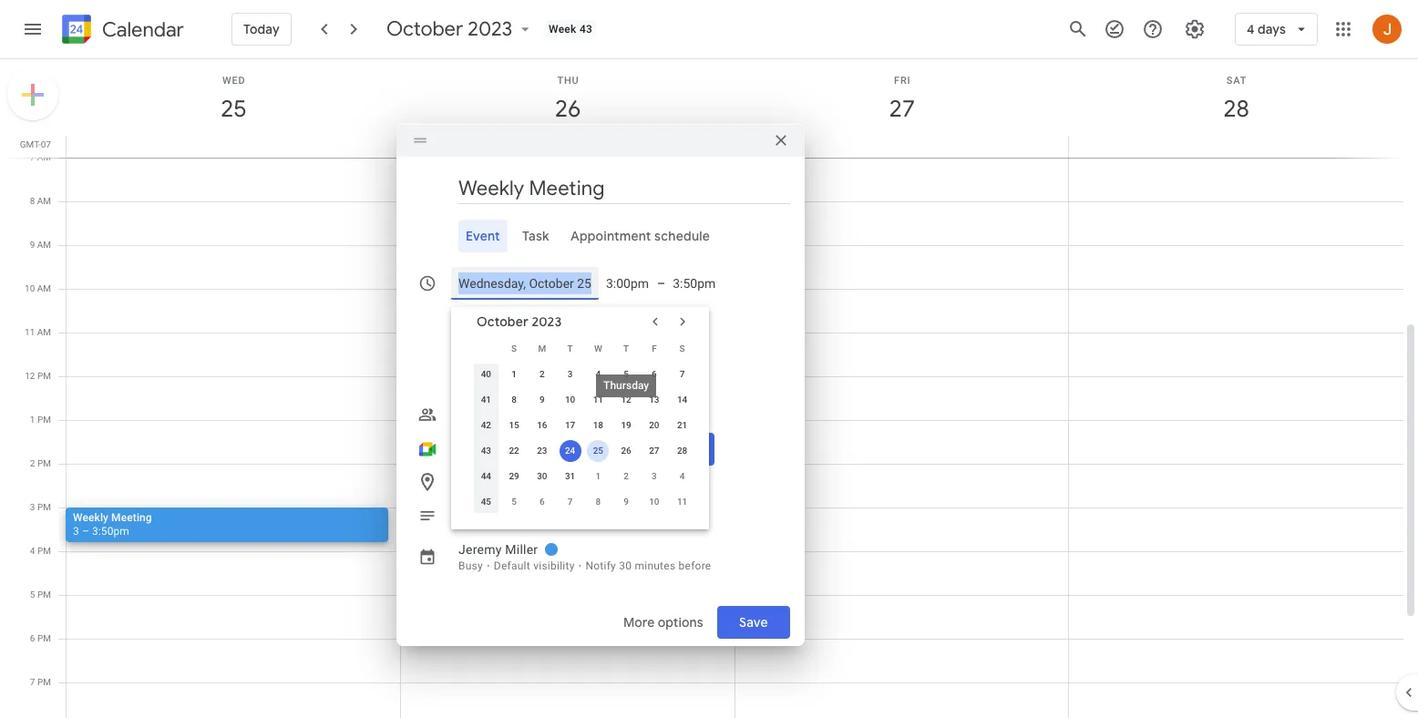 Task type: vqa. For each thing, say whether or not it's contained in the screenshot.


Task type: locate. For each thing, give the bounding box(es) containing it.
0 vertical spatial –
[[657, 276, 666, 290]]

pm up the 6 pm
[[37, 590, 51, 600]]

8 for 8 am
[[30, 196, 35, 206]]

1 vertical spatial –
[[82, 525, 89, 538]]

0 vertical spatial 28
[[1223, 94, 1249, 124]]

9 up 10 am
[[30, 240, 35, 250]]

1 vertical spatial add button
[[451, 499, 791, 532]]

2 vertical spatial 11
[[677, 496, 688, 506]]

0 horizontal spatial 12
[[25, 371, 35, 381]]

2 vertical spatial 8
[[596, 496, 601, 506]]

9
[[30, 240, 35, 250], [540, 394, 545, 404], [624, 496, 629, 506]]

1 vertical spatial 8
[[512, 394, 517, 404]]

4 pm
[[30, 546, 51, 556]]

11 down 10 am
[[25, 327, 35, 337]]

27 element
[[644, 440, 665, 462]]

row group inside october 2023 grid
[[472, 362, 697, 515]]

5 inside november 5 element
[[512, 496, 517, 506]]

column header
[[472, 336, 500, 362]]

1 t from the left
[[568, 344, 573, 354]]

1 horizontal spatial 28
[[1223, 94, 1249, 124]]

1 inside grid
[[30, 415, 35, 425]]

0 horizontal spatial s
[[512, 344, 517, 354]]

add for 2nd 'add' dropdown button from the bottom
[[459, 475, 485, 489]]

4 up 5 pm
[[30, 546, 35, 556]]

43 up 44 at the left bottom
[[481, 446, 492, 456]]

0 vertical spatial 6
[[652, 369, 657, 379]]

23
[[537, 445, 548, 455]]

10 up 17
[[565, 394, 576, 404]]

november 3 element
[[644, 465, 665, 487]]

5 for 5 pm
[[30, 590, 35, 600]]

0 horizontal spatial 6
[[30, 634, 35, 644]]

1 horizontal spatial 2
[[540, 369, 545, 379]]

2 for 2 pm
[[30, 459, 35, 469]]

1 vertical spatial 6
[[540, 496, 545, 506]]

2 vertical spatial 2
[[624, 471, 629, 481]]

1 horizontal spatial s
[[680, 344, 685, 354]]

2 horizontal spatial 10
[[649, 496, 660, 506]]

6 down 30 element
[[540, 496, 545, 506]]

1 vertical spatial 1
[[30, 415, 35, 425]]

0 vertical spatial 25
[[220, 94, 246, 124]]

1 horizontal spatial 5
[[512, 496, 517, 506]]

0 horizontal spatial 43
[[481, 446, 492, 456]]

1 vertical spatial 25
[[593, 445, 604, 455]]

1 horizontal spatial 11
[[593, 394, 604, 404]]

0 vertical spatial 11
[[25, 327, 35, 337]]

12 for 12 pm
[[25, 371, 35, 381]]

8
[[30, 196, 35, 206], [512, 394, 517, 404], [596, 496, 601, 506]]

1 horizontal spatial 6
[[540, 496, 545, 506]]

2 vertical spatial 6
[[30, 634, 35, 644]]

0 vertical spatial 1
[[512, 369, 517, 379]]

1 vertical spatial 26
[[621, 445, 632, 455]]

0 horizontal spatial 25
[[220, 94, 246, 124]]

default
[[494, 559, 531, 572]]

default visibility
[[494, 559, 575, 572]]

1 down 12 pm
[[30, 415, 35, 425]]

– down weekly
[[82, 525, 89, 538]]

3 add from the top
[[459, 508, 485, 523]]

2 vertical spatial add
[[459, 508, 485, 523]]

8 pm from the top
[[37, 677, 51, 687]]

7 for 7 pm
[[30, 677, 35, 687]]

27 link
[[882, 88, 924, 130]]

1 horizontal spatial october
[[477, 313, 529, 330]]

2 vertical spatial 1
[[596, 471, 601, 481]]

2 inside grid
[[30, 459, 35, 469]]

1 am from the top
[[37, 152, 51, 162]]

4 days
[[1247, 21, 1287, 37]]

calendar
[[102, 17, 184, 42]]

4 inside "november 4" 'element'
[[680, 471, 685, 481]]

weekly meeting 3 – 3:50pm
[[73, 512, 152, 538]]

1 vertical spatial 28
[[677, 445, 688, 455]]

0 horizontal spatial 9
[[30, 240, 35, 250]]

1 vertical spatial 43
[[481, 446, 492, 456]]

0 horizontal spatial 5
[[30, 590, 35, 600]]

2 vertical spatial 5
[[30, 590, 35, 600]]

1 vertical spatial add
[[459, 475, 485, 489]]

4 row from the top
[[472, 413, 697, 438]]

3 down 27 element at left
[[652, 471, 657, 481]]

1 horizontal spatial 26
[[621, 445, 632, 455]]

1 vertical spatial 10
[[565, 394, 576, 404]]

43 inside row
[[481, 446, 492, 456]]

tab list
[[411, 219, 791, 252]]

am
[[37, 152, 51, 162], [37, 196, 51, 206], [37, 240, 51, 250], [37, 284, 51, 294], [37, 327, 51, 337]]

9 down november 2 element
[[624, 496, 629, 506]]

26 down the 19 element
[[621, 445, 632, 455]]

7 for november 7 element
[[568, 496, 573, 506]]

t right the w
[[624, 344, 629, 354]]

time zone button
[[528, 300, 602, 332]]

1 vertical spatial 5
[[512, 496, 517, 506]]

all
[[483, 309, 498, 323]]

m
[[538, 344, 546, 354]]

7 pm
[[30, 677, 51, 687]]

9 up 16
[[540, 394, 545, 404]]

0 vertical spatial 10
[[25, 284, 35, 294]]

0 vertical spatial add
[[459, 407, 482, 422]]

25 down wed at the left
[[220, 94, 246, 124]]

0 horizontal spatial 10
[[25, 284, 35, 294]]

28 down 'sat'
[[1223, 94, 1249, 124]]

visibility
[[534, 559, 575, 572]]

4 am from the top
[[37, 284, 51, 294]]

row containing s
[[472, 336, 697, 362]]

16 element
[[531, 414, 553, 436]]

pm down "1 pm"
[[37, 459, 51, 469]]

10 down "november 3" element
[[649, 496, 660, 506]]

am down 9 am
[[37, 284, 51, 294]]

2 pm from the top
[[37, 415, 51, 425]]

1 vertical spatial 12
[[621, 394, 632, 404]]

42
[[481, 420, 492, 430]]

12 pm
[[25, 371, 51, 381]]

s left m
[[512, 344, 517, 354]]

2 down m
[[540, 369, 545, 379]]

– left end time text field
[[657, 276, 666, 290]]

2 s from the left
[[680, 344, 685, 354]]

23 element
[[531, 440, 553, 462]]

cell down "25" link
[[67, 136, 401, 158]]

pm for 4 pm
[[37, 546, 51, 556]]

5 for november 5 element
[[512, 496, 517, 506]]

pm up 5 pm
[[37, 546, 51, 556]]

43 right week
[[580, 23, 593, 36]]

cell down 28 link
[[1069, 136, 1403, 158]]

7 pm from the top
[[37, 634, 51, 644]]

meeting
[[111, 512, 152, 524]]

1
[[512, 369, 517, 379], [30, 415, 35, 425], [596, 471, 601, 481]]

0 horizontal spatial october
[[386, 16, 463, 42]]

2 inside november 2 element
[[624, 471, 629, 481]]

1 vertical spatial 2
[[30, 459, 35, 469]]

0 vertical spatial october
[[386, 16, 463, 42]]

november 11 element
[[672, 491, 694, 513]]

2 horizontal spatial 9
[[624, 496, 629, 506]]

0 vertical spatial 43
[[580, 23, 593, 36]]

1 horizontal spatial 30
[[619, 559, 632, 572]]

2
[[540, 369, 545, 379], [30, 459, 35, 469], [624, 471, 629, 481]]

1 for 1 pm
[[30, 415, 35, 425]]

thursday
[[604, 379, 649, 392]]

today
[[243, 21, 280, 37]]

1 vertical spatial 27
[[649, 445, 660, 455]]

13
[[649, 394, 660, 404]]

3 pm from the top
[[37, 459, 51, 469]]

pm up 2 pm
[[37, 415, 51, 425]]

time
[[536, 309, 564, 323]]

1 add button from the top
[[451, 465, 791, 498]]

10
[[25, 284, 35, 294], [565, 394, 576, 404], [649, 496, 660, 506]]

27 down 20 element
[[649, 445, 660, 455]]

am down 07
[[37, 152, 51, 162]]

1 horizontal spatial 10
[[565, 394, 576, 404]]

40
[[481, 369, 492, 379]]

1 horizontal spatial t
[[624, 344, 629, 354]]

25
[[220, 94, 246, 124], [593, 445, 604, 455]]

0 horizontal spatial 11
[[25, 327, 35, 337]]

grid
[[0, 59, 1419, 718]]

– inside weekly meeting 3 – 3:50pm
[[82, 525, 89, 538]]

2 horizontal spatial 11
[[677, 496, 688, 506]]

26 element
[[616, 440, 637, 462]]

5 pm from the top
[[37, 546, 51, 556]]

6 inside grid
[[30, 634, 35, 644]]

row containing 15
[[472, 413, 697, 438]]

27 down fri
[[888, 94, 914, 124]]

add button down 26 'element'
[[451, 465, 791, 498]]

calendar heading
[[98, 17, 184, 42]]

1 right the a
[[512, 369, 517, 379]]

october 2023 button
[[379, 16, 542, 42]]

0 horizontal spatial t
[[568, 344, 573, 354]]

8 up 9 am
[[30, 196, 35, 206]]

8 down november 1 element
[[596, 496, 601, 506]]

0 horizontal spatial 27
[[649, 445, 660, 455]]

11 inside grid
[[25, 327, 35, 337]]

12 for 12
[[621, 394, 632, 404]]

t right m
[[568, 344, 573, 354]]

6 up 7 pm
[[30, 634, 35, 644]]

column header inside october 2023 grid
[[472, 336, 500, 362]]

11 am
[[25, 327, 51, 337]]

add button down november 2 element
[[451, 499, 791, 532]]

7 down the 6 pm
[[30, 677, 35, 687]]

pm down the 6 pm
[[37, 677, 51, 687]]

8 up guests
[[512, 394, 517, 404]]

1 horizontal spatial 9
[[540, 394, 545, 404]]

3
[[568, 369, 573, 379], [652, 471, 657, 481], [30, 502, 35, 512], [73, 525, 79, 538]]

3 down weekly
[[73, 525, 79, 538]]

–
[[657, 276, 666, 290], [82, 525, 89, 538]]

7
[[30, 152, 35, 162], [680, 369, 685, 379], [568, 496, 573, 506], [30, 677, 35, 687]]

30 down 23 element
[[537, 471, 548, 481]]

row
[[472, 336, 697, 362], [472, 362, 697, 387], [472, 387, 697, 413], [472, 413, 697, 438], [472, 438, 697, 464], [472, 464, 697, 489], [472, 489, 697, 515]]

appointment
[[571, 227, 652, 244]]

1 horizontal spatial 12
[[621, 394, 632, 404]]

october
[[386, 16, 463, 42], [477, 313, 529, 330]]

10 inside "element"
[[565, 394, 576, 404]]

study row
[[58, 136, 1419, 158]]

2 down "1 pm"
[[30, 459, 35, 469]]

busy
[[459, 559, 483, 572]]

1 horizontal spatial 25
[[593, 445, 604, 455]]

30
[[537, 471, 548, 481], [619, 559, 632, 572]]

8 inside grid
[[30, 196, 35, 206]]

november 10 element
[[644, 491, 665, 513]]

5 up the 6 pm
[[30, 590, 35, 600]]

minutes
[[635, 559, 676, 572]]

2023
[[468, 16, 512, 42], [532, 313, 562, 330]]

add up 45
[[459, 475, 485, 489]]

12 down thursday
[[621, 394, 632, 404]]

5
[[624, 369, 629, 379], [512, 496, 517, 506], [30, 590, 35, 600]]

notify
[[586, 559, 616, 572]]

11
[[25, 327, 35, 337], [593, 394, 604, 404], [677, 496, 688, 506]]

28 link
[[1216, 88, 1258, 130]]

1 vertical spatial 11
[[593, 394, 604, 404]]

pm for 2 pm
[[37, 459, 51, 469]]

november 6 element
[[531, 491, 553, 513]]

26
[[554, 94, 580, 124], [621, 445, 632, 455]]

4 for 4 pm
[[30, 546, 35, 556]]

12
[[25, 371, 35, 381], [621, 394, 632, 404]]

pm up 4 pm
[[37, 502, 51, 512]]

add down 45
[[459, 508, 485, 523]]

1 horizontal spatial 8
[[512, 394, 517, 404]]

0 horizontal spatial 2
[[30, 459, 35, 469]]

0 horizontal spatial 26
[[554, 94, 580, 124]]

0 vertical spatial 9
[[30, 240, 35, 250]]

8 for november 8 element
[[596, 496, 601, 506]]

notify 30 minutes before
[[586, 559, 712, 572]]

7 row from the top
[[472, 489, 697, 515]]

2 horizontal spatial 2
[[624, 471, 629, 481]]

1 horizontal spatial 2023
[[532, 313, 562, 330]]

6
[[652, 369, 657, 379], [540, 496, 545, 506], [30, 634, 35, 644]]

28 inside grid
[[1223, 94, 1249, 124]]

13 element
[[644, 389, 665, 411]]

11 element
[[588, 389, 609, 411]]

4 down 28 "element"
[[680, 471, 685, 481]]

0 vertical spatial 30
[[537, 471, 548, 481]]

0 horizontal spatial 1
[[30, 415, 35, 425]]

5 up 12 element
[[624, 369, 629, 379]]

0 horizontal spatial –
[[82, 525, 89, 538]]

0 horizontal spatial 30
[[537, 471, 548, 481]]

26 down the thu on the top left
[[554, 94, 580, 124]]

0 vertical spatial 27
[[888, 94, 914, 124]]

2 horizontal spatial 1
[[596, 471, 601, 481]]

cell down 27 link
[[735, 136, 1069, 158]]

weekly
[[73, 512, 109, 524]]

20 element
[[644, 414, 665, 436]]

2 down 26 'element'
[[624, 471, 629, 481]]

add button
[[451, 465, 791, 498], [451, 499, 791, 532]]

25 down 18 element
[[593, 445, 604, 455]]

0 vertical spatial 12
[[25, 371, 35, 381]]

october 2023
[[386, 16, 512, 42], [477, 313, 562, 330]]

pm for 1 pm
[[37, 415, 51, 425]]

9 for 9 am
[[30, 240, 35, 250]]

row group
[[472, 362, 697, 515]]

4
[[1247, 21, 1255, 37], [596, 369, 601, 379], [680, 471, 685, 481], [30, 546, 35, 556]]

3 am from the top
[[37, 240, 51, 250]]

11 up 18 at the bottom of the page
[[593, 394, 604, 404]]

s
[[512, 344, 517, 354], [680, 344, 685, 354]]

2 pm
[[30, 459, 51, 469]]

14 element
[[672, 389, 694, 411]]

study button
[[401, 136, 724, 156]]

12 down 11 am
[[25, 371, 35, 381]]

3 up 10 "element"
[[568, 369, 573, 379]]

2 vertical spatial 9
[[624, 496, 629, 506]]

28 down 21 element in the bottom left of the page
[[677, 445, 688, 455]]

1 vertical spatial 9
[[540, 394, 545, 404]]

0 horizontal spatial 8
[[30, 196, 35, 206]]

10 up 11 am
[[25, 284, 35, 294]]

row group containing 1
[[472, 362, 697, 515]]

pm for 12 pm
[[37, 371, 51, 381]]

add down 41
[[459, 407, 482, 422]]

pm for 3 pm
[[37, 502, 51, 512]]

4 left days
[[1247, 21, 1255, 37]]

6 row from the top
[[472, 464, 697, 489]]

1 down the 25 element
[[596, 471, 601, 481]]

11 down "november 4" 'element'
[[677, 496, 688, 506]]

1 row from the top
[[472, 336, 697, 362]]

t
[[568, 344, 573, 354], [624, 344, 629, 354]]

3 row from the top
[[472, 387, 697, 413]]

2 add from the top
[[459, 475, 485, 489]]

Start time text field
[[606, 272, 650, 294]]

2 vertical spatial 10
[[649, 496, 660, 506]]

12 inside grid
[[25, 371, 35, 381]]

Start date text field
[[459, 272, 592, 294]]

am for 11 am
[[37, 327, 51, 337]]

25 element
[[588, 440, 609, 462]]

6 down "f"
[[652, 369, 657, 379]]

0 vertical spatial 8
[[30, 196, 35, 206]]

am up 9 am
[[37, 196, 51, 206]]

cell
[[67, 136, 401, 158], [735, 136, 1069, 158], [1069, 136, 1403, 158]]

2 am from the top
[[37, 196, 51, 206]]

19
[[621, 420, 632, 430]]

1 add from the top
[[459, 407, 482, 422]]

zone
[[567, 309, 595, 323]]

6 pm from the top
[[37, 590, 51, 600]]

1 pm from the top
[[37, 371, 51, 381]]

pm up 7 pm
[[37, 634, 51, 644]]

25 inside wed 25
[[220, 94, 246, 124]]

am down 8 am
[[37, 240, 51, 250]]

0 horizontal spatial 2023
[[468, 16, 512, 42]]

30 right notify
[[619, 559, 632, 572]]

row containing 22
[[472, 438, 697, 464]]

am up 12 pm
[[37, 327, 51, 337]]

2 horizontal spatial 8
[[596, 496, 601, 506]]

11 for "11" element on the left bottom of the page
[[593, 394, 604, 404]]

pm up "1 pm"
[[37, 371, 51, 381]]

4 pm from the top
[[37, 502, 51, 512]]

7 down gmt-
[[30, 152, 35, 162]]

10 inside 'element'
[[649, 496, 660, 506]]

12 inside row
[[621, 394, 632, 404]]

9 for 'november 9' element
[[624, 496, 629, 506]]

3 down 2 pm
[[30, 502, 35, 512]]

5 down 29 element
[[512, 496, 517, 506]]

week 43
[[549, 23, 593, 36]]

1 horizontal spatial 43
[[580, 23, 593, 36]]

2023 up m
[[532, 313, 562, 330]]

thu
[[558, 75, 579, 87]]

7 down '31' element
[[568, 496, 573, 506]]

17 element
[[559, 414, 581, 436]]

0 vertical spatial add button
[[451, 465, 791, 498]]

5 am from the top
[[37, 327, 51, 337]]

15 element
[[503, 414, 525, 436]]

31
[[565, 471, 576, 481]]

2 row from the top
[[472, 362, 697, 387]]

24, today element
[[559, 440, 581, 462]]

4 inside 4 days dropdown button
[[1247, 21, 1255, 37]]

5 row from the top
[[472, 438, 697, 464]]

2 horizontal spatial 5
[[624, 369, 629, 379]]

day
[[501, 309, 521, 323]]

s right "f"
[[680, 344, 685, 354]]

18
[[593, 420, 604, 430]]

2023 left week
[[468, 16, 512, 42]]

1 vertical spatial 30
[[619, 559, 632, 572]]

28
[[1223, 94, 1249, 124], [677, 445, 688, 455]]

1 horizontal spatial 1
[[512, 369, 517, 379]]

0 vertical spatial 2
[[540, 369, 545, 379]]

0 horizontal spatial 28
[[677, 445, 688, 455]]



Task type: describe. For each thing, give the bounding box(es) containing it.
sat
[[1227, 75, 1248, 87]]

45
[[481, 497, 492, 507]]

all day
[[483, 309, 521, 323]]

26 inside 'element'
[[621, 445, 632, 455]]

find a time
[[459, 373, 525, 390]]

1 cell from the left
[[67, 136, 401, 158]]

appointment schedule
[[571, 227, 711, 244]]

november 4 element
[[672, 465, 694, 487]]

calendar element
[[58, 11, 184, 51]]

october 2023 grid
[[469, 336, 697, 515]]

1 for november 1 element
[[596, 471, 601, 481]]

24
[[565, 445, 576, 455]]

1 s from the left
[[512, 344, 517, 354]]

21 element
[[672, 414, 694, 436]]

pm for 7 pm
[[37, 677, 51, 687]]

november 1 element
[[588, 465, 609, 487]]

event
[[466, 227, 500, 244]]

time zone
[[536, 309, 595, 323]]

28 inside "element"
[[677, 445, 688, 455]]

41
[[481, 395, 492, 405]]

gmt-07
[[20, 140, 51, 150]]

to element
[[657, 276, 666, 290]]

pm for 6 pm
[[37, 634, 51, 644]]

add guests
[[459, 407, 525, 422]]

november 2 element
[[616, 465, 637, 487]]

row containing 1
[[472, 362, 697, 387]]

tab list containing event
[[411, 219, 791, 252]]

am for 9 am
[[37, 240, 51, 250]]

10 for "november 10" 'element'
[[649, 496, 660, 506]]

add for 1st 'add' dropdown button from the bottom of the page
[[459, 508, 485, 523]]

22
[[509, 445, 520, 455]]

14
[[677, 394, 688, 404]]

a
[[488, 373, 495, 390]]

3:50pm
[[92, 525, 129, 538]]

0 vertical spatial october 2023
[[386, 16, 512, 42]]

7 for 7 am
[[30, 152, 35, 162]]

4 for "november 4" 'element'
[[680, 471, 685, 481]]

2 t from the left
[[624, 344, 629, 354]]

am for 10 am
[[37, 284, 51, 294]]

07
[[41, 140, 51, 150]]

f
[[652, 344, 657, 354]]

End time text field
[[673, 272, 717, 294]]

28 element
[[672, 440, 694, 462]]

november 7 element
[[559, 491, 581, 513]]

10 element
[[559, 389, 581, 411]]

time
[[498, 373, 525, 390]]

1 horizontal spatial 27
[[888, 94, 914, 124]]

Add title text field
[[459, 175, 791, 202]]

12 element
[[616, 389, 637, 411]]

2 for november 2 element
[[624, 471, 629, 481]]

task
[[522, 227, 549, 244]]

add guests button
[[451, 398, 791, 431]]

sat 28
[[1223, 75, 1249, 124]]

days
[[1258, 21, 1287, 37]]

gmt-
[[20, 140, 41, 150]]

24 cell
[[556, 438, 584, 464]]

0 vertical spatial 26
[[554, 94, 580, 124]]

22 element
[[503, 440, 525, 462]]

row containing 8
[[472, 387, 697, 413]]

18 element
[[588, 414, 609, 436]]

5 pm
[[30, 590, 51, 600]]

november 9 element
[[616, 491, 637, 513]]

6 pm
[[30, 634, 51, 644]]

7 up 14
[[680, 369, 685, 379]]

am for 8 am
[[37, 196, 51, 206]]

16
[[537, 420, 548, 430]]

jeremy miller
[[459, 542, 538, 557]]

before
[[679, 559, 712, 572]]

25 link
[[213, 88, 255, 130]]

11 for 11 am
[[25, 327, 35, 337]]

settings menu image
[[1184, 18, 1206, 40]]

row containing 29
[[472, 464, 697, 489]]

25 inside cell
[[593, 445, 604, 455]]

10 for 10 am
[[25, 284, 35, 294]]

1 horizontal spatial –
[[657, 276, 666, 290]]

task button
[[515, 219, 557, 252]]

wed
[[222, 75, 246, 87]]

fri 27
[[888, 75, 914, 124]]

today button
[[232, 7, 292, 51]]

7 am
[[30, 152, 51, 162]]

1 pm
[[30, 415, 51, 425]]

3 inside weekly meeting 3 – 3:50pm
[[73, 525, 79, 538]]

6 for 6 pm
[[30, 634, 35, 644]]

pm for 5 pm
[[37, 590, 51, 600]]

30 element
[[531, 465, 553, 487]]

44
[[481, 471, 492, 481]]

17
[[565, 420, 576, 430]]

19 element
[[616, 414, 637, 436]]

10 for 10 "element"
[[565, 394, 576, 404]]

31 element
[[559, 465, 581, 487]]

26 link
[[547, 88, 589, 130]]

appointment schedule button
[[564, 219, 718, 252]]

schedule
[[655, 227, 711, 244]]

8 am
[[30, 196, 51, 206]]

week
[[549, 23, 577, 36]]

4 down the w
[[596, 369, 601, 379]]

1 vertical spatial october
[[477, 313, 529, 330]]

29
[[509, 471, 520, 481]]

11 for november 11 element
[[677, 496, 688, 506]]

15
[[509, 420, 520, 430]]

21
[[677, 420, 688, 430]]

main drawer image
[[22, 18, 44, 40]]

miller
[[505, 542, 538, 557]]

6 for november 6 element
[[540, 496, 545, 506]]

find a time button
[[451, 365, 533, 398]]

november 8 element
[[588, 491, 609, 513]]

0 vertical spatial 5
[[624, 369, 629, 379]]

4 for 4 days
[[1247, 21, 1255, 37]]

3 cell from the left
[[1069, 136, 1403, 158]]

row containing 5
[[472, 489, 697, 515]]

1 vertical spatial 2023
[[532, 313, 562, 330]]

wed 25
[[220, 75, 246, 124]]

20
[[649, 420, 660, 430]]

2 cell from the left
[[735, 136, 1069, 158]]

30 inside row
[[537, 471, 548, 481]]

25 cell
[[584, 438, 612, 464]]

study
[[425, 140, 453, 152]]

grid containing 25
[[0, 59, 1419, 718]]

event button
[[459, 219, 508, 252]]

november 5 element
[[503, 491, 525, 513]]

10 am
[[25, 284, 51, 294]]

find
[[459, 373, 485, 390]]

3 pm
[[30, 502, 51, 512]]

27 inside row
[[649, 445, 660, 455]]

2 add button from the top
[[451, 499, 791, 532]]

9 am
[[30, 240, 51, 250]]

jeremy
[[459, 542, 502, 557]]

guests
[[485, 407, 525, 422]]

4 days button
[[1235, 7, 1318, 51]]

thu 26
[[554, 75, 580, 124]]

am for 7 am
[[37, 152, 51, 162]]

29 element
[[503, 465, 525, 487]]

0 vertical spatial 2023
[[468, 16, 512, 42]]

w
[[594, 344, 602, 354]]

fri
[[895, 75, 911, 87]]

2 horizontal spatial 6
[[652, 369, 657, 379]]

1 vertical spatial october 2023
[[477, 313, 562, 330]]



